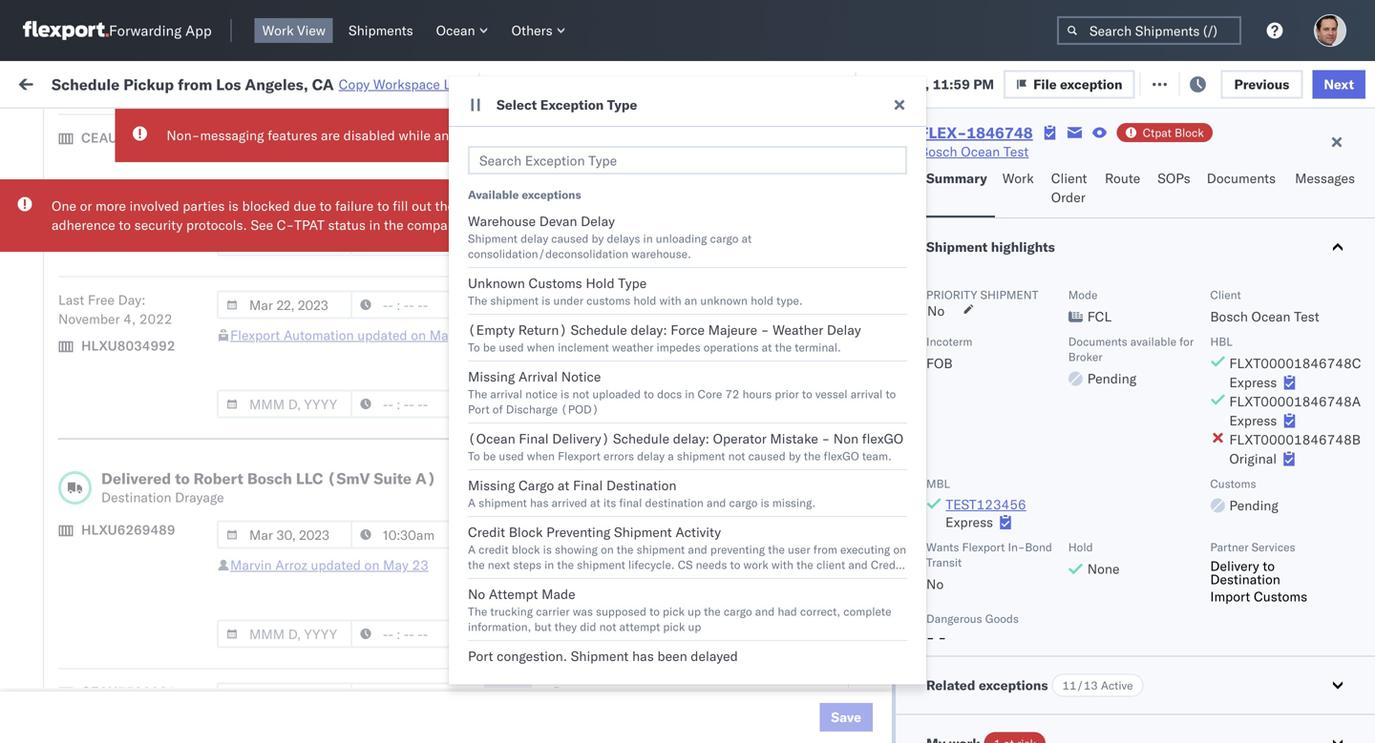 Task type: describe. For each thing, give the bounding box(es) containing it.
on down 4:00 pm pst, dec 23, 2022
[[364, 557, 379, 574]]

hbl
[[1210, 335, 1233, 349]]

uetu5238478 for schedule pickup from los angeles, ca
[[1278, 443, 1371, 460]]

trucking
[[490, 605, 533, 619]]

2 schedule pickup from los angeles, ca link from the top
[[44, 348, 271, 386]]

not inside "(ocean final delivery) schedule delay: operator mistake - non flexgo to be used when flexport errors delay a shipment not caused by the flexgo team."
[[728, 449, 745, 464]]

fcl right did
[[627, 612, 651, 628]]

est for scheduled
[[497, 626, 521, 643]]

1 1889466 from the top
[[1095, 528, 1153, 544]]

2 ceau7522281 from the top
[[81, 684, 176, 701]]

used inside "(ocean final delivery) schedule delay: operator mistake - non flexgo to be used when flexport errors delay a shipment not caused by the flexgo team."
[[499, 449, 524, 464]]

(pod)
[[561, 402, 599, 417]]

terminal.
[[795, 340, 841, 355]]

2 or from the left
[[697, 198, 709, 214]]

pst, for schedule delivery appointment button for 8:30 pm pst, jan 23, 2023
[[364, 654, 393, 670]]

sops
[[1158, 170, 1190, 187]]

not inside missing arrival notice the arrival notice is not uploaded to docs in core 72 hours prior to vessel arrival to port of discharge (pod)
[[572, 387, 589, 402]]

is right party
[[541, 127, 551, 144]]

name
[[742, 156, 773, 170]]

11:59 down automation
[[307, 360, 345, 376]]

schedule delivery appointment for 11:59 pm pdt, nov 4, 2022
[[44, 317, 235, 333]]

los for 11:59 pm pst, jan 12, 2023
[[180, 601, 201, 618]]

12 ocean fcl from the top
[[584, 696, 651, 712]]

fill
[[393, 198, 408, 214]]

confirm delivery button
[[44, 568, 145, 589]]

discharge
[[506, 402, 558, 417]]

ocean inside 'button'
[[436, 22, 475, 39]]

1846748 up flex
[[967, 123, 1033, 142]]

exception down search shipments (/) text field
[[1076, 74, 1139, 91]]

on up supposed
[[632, 587, 648, 603]]

11/13 active
[[1062, 679, 1133, 693]]

1 flex-1889466 from the top
[[1054, 528, 1153, 544]]

flexport left automation
[[230, 327, 280, 344]]

updated for arroz
[[311, 557, 361, 574]]

flexport. image
[[23, 21, 109, 40]]

delay: inside "(ocean final delivery) schedule delay: operator mistake - non flexgo to be used when flexport errors delay a shipment not caused by the flexgo team."
[[673, 431, 709, 447]]

0 vertical spatial c-
[[648, 127, 665, 144]]

resize handle column header for workitem button
[[273, 148, 296, 744]]

2 up from the top
[[688, 620, 701, 635]]

2 mmm d, yyyy text field from the top
[[217, 228, 352, 256]]

1 vertical spatial hold
[[1068, 540, 1093, 555]]

1 nyku9743990 from the top
[[1278, 653, 1372, 670]]

sops button
[[1150, 161, 1199, 218]]

from down confirm pickup from los angeles, ca button
[[149, 601, 177, 618]]

fcl down final
[[627, 528, 651, 544]]

no attempt made the trucking carrier was supposed to pick up the cargo and had correct, complete information, but they did not attempt pick up
[[468, 586, 891, 635]]

operator
[[713, 431, 767, 447]]

type inside unknown customs hold type the shipment is under customs hold with an unknown hold type.
[[618, 275, 647, 292]]

4 mmm d, yyyy text field from the top
[[217, 390, 352, 419]]

from down security
[[149, 265, 177, 282]]

customs down workitem button
[[91, 181, 144, 198]]

the inside "(empty return) schedule delay: force majeure -  weather delay to be used when inclement weather impedes operations at the terminal."
[[775, 340, 792, 355]]

11:59 up llc
[[307, 444, 345, 460]]

0 horizontal spatial flexgo
[[824, 449, 859, 464]]

by inside warehouse devan delay shipment delay caused by delays in unloading cargo at consolidation/deconsolidation warehouse.
[[592, 232, 604, 246]]

schedule pickup from los angeles, ca link for 11:59 pm pst, jan 12, 2023
[[44, 600, 271, 638]]

1 gvcu5265864, from the top
[[1176, 653, 1275, 670]]

bookings test consignee
[[833, 612, 985, 628]]

batch
[[1269, 74, 1306, 91]]

messaging
[[200, 127, 264, 144]]

1 ceau7522281 from the top
[[81, 129, 176, 146]]

4 ocean fcl from the top
[[584, 360, 651, 376]]

3 resize handle column header from the left
[[552, 148, 575, 744]]

schedule pickup from los angeles, ca button for 11:59 pm pdt, nov 4, 2022
[[44, 264, 271, 304]]

13, for schedule pickup from los angeles, ca
[[433, 444, 454, 460]]

to up status
[[320, 198, 332, 214]]

2 upload customs clearance documents button from the top
[[44, 390, 271, 430]]

0 vertical spatial more
[[96, 198, 126, 214]]

1 integration from the top
[[833, 654, 899, 670]]

out
[[412, 198, 431, 214]]

4 ceau7522281, from the top
[[1176, 359, 1274, 376]]

schedule for second the schedule pickup from los angeles, ca link
[[44, 349, 100, 366]]

uetu5238478 for schedule delivery appointment
[[1278, 485, 1371, 502]]

8,
[[433, 402, 445, 418]]

2 nyku9743990 from the top
[[1278, 695, 1372, 712]]

customs down hlxu8034992 on the top of the page
[[91, 391, 144, 408]]

to down name
[[754, 198, 766, 214]]

flexport inside the wants flexport in-bond transit no
[[962, 540, 1005, 555]]

620
[[372, 74, 396, 91]]

transit
[[926, 556, 962, 570]]

delay: inside "(empty return) schedule delay: force majeure -  weather delay to be used when inclement weather impedes operations at the terminal."
[[631, 322, 667, 339]]

pickup up ready
[[123, 75, 174, 94]]

nov left 8,
[[405, 402, 430, 418]]

0 vertical spatial due
[[606, 127, 629, 144]]

4, up 8,
[[434, 360, 446, 376]]

is inside missing arrival notice the arrival notice is not uploaded to docs in core 72 hours prior to vessel arrival to port of discharge (pod)
[[561, 387, 569, 402]]

1 failure from the left
[[335, 198, 374, 214]]

demonstrate
[[770, 198, 846, 214]]

notice
[[525, 387, 558, 402]]

to inside delivered to robert bosch llc (smv suite a) destination drayage
[[175, 469, 190, 488]]

flxt00001846748a
[[1229, 393, 1361, 410]]

ocean fcl for first upload customs clearance documents link from the bottom
[[584, 402, 651, 418]]

documents available for broker
[[1068, 335, 1194, 364]]

11:59 up flex-1846748 link
[[933, 76, 970, 92]]

messages button
[[1287, 161, 1365, 218]]

shipment inside unknown customs hold type the shipment is under customs hold with an unknown hold type.
[[490, 294, 539, 308]]

11:59 down 12:00
[[307, 233, 345, 250]]

- inside "(ocean final delivery) schedule delay: operator mistake - non flexgo to be used when flexport errors delay a shipment not caused by the flexgo team."
[[822, 431, 830, 447]]

- down 'dangerous'
[[938, 630, 946, 646]]

pdt, right automation
[[372, 317, 403, 334]]

shipment inside button
[[571, 648, 629, 665]]

omkar
[[760, 76, 803, 92]]

ca for 11:59 pm pst, dec 13, 2022
[[44, 452, 62, 469]]

1 horizontal spatial tpat
[[665, 127, 695, 144]]

test123456 up flxt00001846748c
[[1301, 317, 1375, 334]]

1 horizontal spatial blocked
[[554, 127, 602, 144]]

pending for documents available for broker
[[1087, 370, 1137, 387]]

2022 down 18
[[450, 360, 483, 376]]

11:59 down 6:00
[[307, 612, 345, 628]]

lhuu7894563, for confirm pickup from los angeles, ca
[[1176, 527, 1275, 544]]

1 estimated from the top
[[574, 134, 635, 151]]

23, for confirm pickup from los angeles, ca
[[425, 528, 446, 544]]

errors
[[604, 449, 634, 464]]

24,
[[426, 570, 447, 586]]

from inside confirm pickup from los angeles, ca
[[141, 517, 169, 534]]

-- : -- -- text field for 2nd mmm d, yyyy text field from the top
[[350, 228, 486, 256]]

may for 18
[[429, 327, 455, 344]]

2 gvcu5265864, from the top
[[1176, 695, 1275, 712]]

delivery up day:
[[104, 233, 153, 249]]

from up "work,"
[[178, 75, 212, 94]]

goods
[[985, 612, 1019, 626]]

pst, for confirm delivery button at the left bottom of the page
[[365, 570, 394, 586]]

schedule pickup from los angeles, ca for 11:59 pm pst, dec 13, 2022
[[44, 433, 257, 469]]

pickup for the schedule pickup from los angeles, ca link associated with 11:59 pm pst, dec 13, 2022
[[104, 433, 145, 450]]

client for client name
[[709, 156, 739, 170]]

2022 down a
[[449, 528, 482, 544]]

express for flxt00001846748c
[[1229, 374, 1277, 391]]

schedule delivery appointment button for 8:30 pm pst, jan 23, 2023
[[44, 652, 235, 673]]

at left risk
[[400, 74, 412, 91]]

cascading for est
[[565, 587, 629, 603]]

3 pst from the top
[[497, 296, 521, 313]]

lhuu7894563, for schedule pickup from los angeles, ca
[[1176, 443, 1275, 460]]

0 vertical spatial flexgo
[[862, 431, 903, 447]]

fcl up weather
[[627, 317, 651, 334]]

18
[[459, 327, 475, 344]]

the up company
[[435, 198, 455, 214]]

- down bookings test consignee
[[926, 630, 935, 646]]

11:59 pm pst, dec 13, 2022 for schedule pickup from los angeles, ca
[[307, 444, 490, 460]]

no right snoozed
[[448, 118, 463, 133]]

schedule pickup from rotterdam, netherlands
[[44, 685, 248, 721]]

26,
[[434, 191, 455, 208]]

wants
[[926, 540, 959, 555]]

2022 up entity
[[458, 191, 491, 208]]

did
[[580, 620, 596, 635]]

test123456 up flxt00001846748a
[[1301, 360, 1375, 376]]

2 flex-2130387 from the top
[[1054, 696, 1153, 712]]

with
[[659, 294, 681, 308]]

for inside one or more involved parties is blocked due to failure to fill out the flexport global security questionnaire or failure to demonstrate adherence to security protocols. see c-tpat status in the company entity cards for more information.
[[540, 217, 557, 233]]

4, left 18
[[434, 317, 446, 334]]

customs inside unknown customs hold type the shipment is under customs hold with an unknown hold type.
[[529, 275, 582, 292]]

next button
[[1312, 70, 1365, 99]]

flexport up delayed
[[709, 612, 758, 628]]

but
[[534, 620, 551, 635]]

2 vertical spatial 2023
[[445, 696, 478, 712]]

import inside partner services delivery to destination import customs dangerous goods - -
[[1210, 589, 1250, 605]]

an inside unknown customs hold type the shipment is under customs hold with an unknown hold type.
[[684, 294, 697, 308]]

schedule delivery appointment button for 11:59 pm pdt, nov 4, 2022
[[44, 316, 235, 337]]

for inside documents available for broker
[[1179, 335, 1194, 349]]

at inside "(empty return) schedule delay: force majeure -  weather delay to be used when inclement weather impedes operations at the terminal."
[[762, 340, 772, 355]]

available exceptions
[[468, 188, 581, 202]]

delay inside warehouse devan delay shipment delay caused by delays in unloading cargo at consolidation/deconsolidation warehouse.
[[521, 232, 548, 246]]

at left its
[[590, 496, 600, 510]]

hlxu6269489, for schedule delivery appointment
[[1278, 317, 1375, 334]]

2 flex-1889466 from the top
[[1054, 570, 1153, 586]]

force
[[671, 322, 705, 339]]

1 vertical spatial mode
[[1068, 288, 1098, 302]]

client for client order
[[1051, 170, 1087, 187]]

4, down 26,
[[434, 233, 446, 250]]

schedule pickup from los angeles, ca for 11:59 pm pdt, nov 4, 2022
[[44, 265, 257, 301]]

ocean button
[[428, 18, 496, 43]]

1 appointment from the top
[[156, 233, 235, 249]]

is inside unknown customs hold type the shipment is under customs hold with an unknown hold type.
[[542, 294, 550, 308]]

destination inside delivered to robert bosch llc (smv suite a) destination drayage
[[101, 489, 171, 506]]

others
[[511, 22, 553, 39]]

1 upload customs clearance documents link from the top
[[44, 180, 271, 218]]

schedule pickup from los angeles, ca link for 11:59 pm pst, dec 13, 2022
[[44, 432, 271, 470]]

to inside "no attempt made the trucking carrier was supposed to pick up the cargo and had correct, complete information, but they did not attempt pick up"
[[649, 605, 660, 619]]

related
[[926, 677, 975, 694]]

message
[[277, 74, 330, 91]]

fcl up customs
[[627, 275, 651, 292]]

on left 18
[[411, 327, 426, 344]]

2 schedule pickup from los angeles, ca button from the top
[[44, 348, 271, 388]]

exception up flex id button at the top of page
[[1060, 76, 1122, 92]]

action
[[1309, 74, 1352, 91]]

delays
[[607, 232, 640, 246]]

upload for first upload customs clearance documents link from the bottom
[[44, 391, 87, 408]]

1846748 down available
[[1095, 360, 1153, 376]]

2022 up a
[[457, 444, 490, 460]]

1 ceau7522281, hlxu6269489, from the top
[[1176, 233, 1375, 250]]

fcl down questionnaire on the top of the page
[[627, 233, 651, 250]]

4:00
[[307, 528, 336, 544]]

port inside button
[[468, 648, 493, 665]]

los up status : ready for work, blocked, in progress
[[216, 75, 241, 94]]

: for snoozed
[[439, 118, 443, 133]]

ceau7522281, hlxu6269489, for schedule delivery appointment
[[1176, 317, 1375, 334]]

blocked inside one or more involved parties is blocked due to failure to fill out the flexport global security questionnaire or failure to demonstrate adherence to security protocols. see c-tpat status in the company entity cards for more information.
[[242, 198, 290, 214]]

ceau7522281, for schedule delivery appointment
[[1176, 317, 1274, 334]]

fcl right its
[[627, 486, 651, 502]]

ocean fcl for the schedule pickup from los angeles, ca link corresponding to 11:59 pm pst, jan 12, 2023
[[584, 612, 651, 628]]

delay inside "(ocean final delivery) schedule delay: operator mistake - non flexgo to be used when flexport errors delay a shipment not caused by the flexgo team."
[[637, 449, 665, 464]]

uetu5238478 for confirm pickup from los angeles, ca
[[1278, 527, 1371, 544]]

0 horizontal spatial an
[[434, 127, 449, 144]]

automation
[[284, 327, 354, 344]]

ocean fcl for schedule delivery appointment link related to 11:59 pm pst, dec 13, 2022
[[584, 486, 651, 502]]

0 vertical spatial import
[[161, 74, 204, 91]]

port congestion. shipment has been delayed button
[[460, 640, 907, 704]]

resize handle column header for flex id button at the top of page
[[1144, 148, 1167, 744]]

fcl down weather
[[627, 360, 651, 376]]

previous
[[1234, 76, 1289, 92]]

ready
[[145, 118, 179, 133]]

3 11:59 pm pdt, nov 4, 2022 from the top
[[307, 317, 483, 334]]

partner
[[1210, 540, 1249, 555]]

next
[[1324, 76, 1354, 92]]

partner services delivery to destination import customs dangerous goods - -
[[926, 540, 1307, 646]]

missing cargo at final destination a shipment has arrived at its final destination and cargo is missing.
[[468, 477, 816, 510]]

2 account from the top
[[931, 696, 981, 712]]

in inside warehouse devan delay shipment delay caused by delays in unloading cargo at consolidation/deconsolidation warehouse.
[[643, 232, 653, 246]]

from up delivered
[[149, 433, 177, 450]]

to right vessel
[[886, 387, 896, 402]]

caused inside warehouse devan delay shipment delay caused by delays in unloading cargo at consolidation/deconsolidation warehouse.
[[551, 232, 589, 246]]

day:
[[118, 292, 146, 308]]

bond
[[1025, 540, 1052, 555]]

2 11:59 pm pdt, nov 4, 2022 from the top
[[307, 275, 483, 292]]

5 mmm d, yyyy text field from the top
[[217, 620, 352, 649]]

11:59 up 11:00
[[307, 317, 345, 334]]

2 maeu94084 from the top
[[1301, 696, 1375, 712]]

2 upload customs clearance documents link from the top
[[44, 390, 271, 428]]

schedule pickup from los angeles, ca button for 11:59 pm pst, dec 13, 2022
[[44, 432, 271, 472]]

uetu5238478 for confirm delivery
[[1278, 569, 1371, 586]]

2 schedule pickup from los angeles, ca from the top
[[44, 349, 257, 385]]

at up arrived
[[558, 477, 569, 494]]

-- : -- -- text field for 6th mmm d, yyyy text field from the top
[[350, 683, 486, 712]]

save button
[[820, 704, 873, 732]]

schedule inside "(empty return) schedule delay: force majeure -  weather delay to be used when inclement weather impedes operations at the terminal."
[[571, 322, 627, 339]]

suite
[[374, 469, 412, 488]]

1 integration test account - karl lagerfeld from the top
[[833, 654, 1081, 670]]

4, left unknown
[[434, 275, 446, 292]]

pdt, left sep
[[373, 191, 404, 208]]

from down last free day: november 4, 2022
[[149, 349, 177, 366]]

nov down company
[[406, 275, 431, 292]]

nov up 11:00 pm pst, nov 8, 2022 on the left of page
[[406, 360, 431, 376]]

activity inside button
[[489, 76, 535, 93]]

nov left 18
[[406, 317, 431, 334]]

2 integration test account - karl lagerfeld from the top
[[833, 696, 1081, 712]]

from inside schedule pickup from rotterdam, netherlands
[[149, 685, 177, 702]]

2 8:30 pm pst, jan 23, 2023 from the top
[[307, 696, 478, 712]]

dec for schedule pickup from los angeles, ca
[[405, 444, 430, 460]]

resize handle column header for mode button
[[676, 148, 699, 744]]

to left "fill"
[[377, 198, 389, 214]]

documents down the workitem
[[44, 200, 113, 217]]

11:59 up automation
[[307, 275, 345, 292]]

schedule pickup from los angeles, ca for 11:59 pm pst, jan 12, 2023
[[44, 601, 257, 637]]

work view link
[[255, 18, 333, 43]]

flexport inside "(ocean final delivery) schedule delay: operator mistake - non flexgo to be used when flexport errors delay a shipment not caused by the flexgo team."
[[558, 449, 601, 464]]

1 horizontal spatial involved
[[453, 127, 502, 144]]

and for missing cargo at final destination
[[707, 496, 726, 510]]

2023 for schedule delivery appointment
[[445, 654, 478, 670]]

shipment inside "button"
[[926, 239, 988, 255]]

documents down 'container'
[[1207, 170, 1276, 187]]

resize handle column header for container numbers button
[[1268, 148, 1291, 744]]

consignee for flexport demo consignee
[[801, 612, 865, 628]]

when inside "(empty return) schedule delay: force majeure -  weather delay to be used when inclement weather impedes operations at the terminal."
[[527, 340, 555, 355]]

on down weather
[[632, 357, 648, 373]]

deadline button
[[298, 152, 489, 171]]

delivered
[[101, 469, 171, 488]]

1 up from the top
[[688, 605, 701, 619]]

los right hlxu8034992 on the top of the page
[[180, 349, 201, 366]]

fcl up supposed
[[627, 570, 651, 586]]

last free day: november 4, 2022
[[58, 292, 172, 328]]

pdt, up 11:00 pm pst, nov 8, 2022 on the left of page
[[372, 360, 403, 376]]

1 lagerfeld from the top
[[1024, 654, 1081, 670]]

involved inside one or more involved parties is blocked due to failure to fill out the flexport global security questionnaire or failure to demonstrate adherence to security protocols. see c-tpat status in the company entity cards for more information.
[[129, 198, 179, 214]]

1 arrival from the left
[[490, 387, 522, 402]]

c- inside one or more involved parties is blocked due to failure to fill out the flexport global security questionnaire or failure to demonstrate adherence to security protocols. see c-tpat status in the company entity cards for more information.
[[277, 217, 294, 233]]

delivery for 11:59 pm pst, dec 13, 2022
[[104, 485, 153, 501]]

they
[[554, 620, 577, 635]]

Search Exception Type text field
[[468, 146, 907, 175]]

caused inside "(ocean final delivery) schedule delay: operator mistake - non flexgo to be used when flexport errors delay a shipment not caused by the flexgo team."
[[748, 449, 786, 464]]

ceau7522281, hlxu6269489, for schedule pickup from los angeles, ca
[[1176, 275, 1375, 292]]

11:59 pm pst, dec 13, 2022 for schedule delivery appointment
[[307, 486, 490, 502]]

related exceptions
[[926, 677, 1048, 694]]

appointment for 11:59 pm pdt, nov 4, 2022
[[156, 317, 235, 333]]

link
[[444, 76, 469, 93]]

missing for missing cargo at final destination
[[468, 477, 515, 494]]

2 hold from the left
[[751, 294, 774, 308]]

cascading on for pst
[[565, 357, 648, 373]]

file up "id"
[[1050, 74, 1073, 91]]

1 account from the top
[[931, 654, 981, 670]]

2 arrival from the left
[[851, 387, 883, 402]]

a)
[[415, 469, 436, 488]]

(empty return) schedule delay: force majeure -  weather delay to be used when inclement weather impedes operations at the terminal.
[[468, 322, 861, 355]]

4 11:59 pm pdt, nov 4, 2022 from the top
[[307, 360, 483, 376]]

pickup for the schedule pickup from los angeles, ca link corresponding to 11:59 pm pst, jan 12, 2023
[[104, 601, 145, 618]]

hlxu6269489, for schedule pickup from los angeles, ca
[[1278, 275, 1375, 292]]

am for pst,
[[340, 570, 362, 586]]

1 actual from the top
[[574, 163, 613, 180]]

appointment for 11:59 pm pst, dec 13, 2022
[[156, 485, 235, 501]]

1 ceau7522281, from the top
[[1176, 233, 1274, 250]]

exceptions for available exceptions
[[522, 188, 581, 202]]

has inside button
[[632, 648, 654, 665]]

2 integration from the top
[[833, 696, 899, 712]]

be inside "(ocean final delivery) schedule delay: operator mistake - non flexgo to be used when flexport errors delay a shipment not caused by the flexgo team."
[[483, 449, 496, 464]]

due
[[861, 76, 885, 92]]

1 vertical spatial more
[[560, 217, 591, 233]]

used inside "(empty return) schedule delay: force majeure -  weather delay to be used when inclement weather impedes operations at the terminal."
[[499, 340, 524, 355]]

2 lagerfeld from the top
[[1024, 696, 1081, 712]]

majeure
[[708, 322, 757, 339]]

163
[[460, 74, 484, 91]]

test123456 up abcdefg78
[[1301, 402, 1375, 418]]

track
[[507, 74, 537, 91]]

save
[[831, 709, 861, 726]]

2 karl from the top
[[996, 696, 1021, 712]]

documents inside documents available for broker
[[1068, 335, 1127, 349]]

not inside "no attempt made the trucking carrier was supposed to pick up the cargo and had correct, complete information, but they did not attempt pick up"
[[599, 620, 616, 635]]

2022 down unknown
[[450, 317, 483, 334]]

progress
[[298, 118, 345, 133]]

2 vertical spatial jan
[[396, 696, 418, 712]]

a
[[468, 496, 476, 510]]

2022 up 'credit'
[[457, 486, 490, 502]]

schedule inside "(ocean final delivery) schedule delay: operator mistake - non flexgo to be used when flexport errors delay a shipment not caused by the flexgo team."
[[613, 431, 669, 447]]

Search Work text field
[[734, 68, 942, 97]]

original
[[1229, 451, 1277, 467]]

-- : -- -- text field for mmm d, yyyy text box
[[350, 521, 486, 550]]

1 mmm d, yyyy text field from the top
[[217, 128, 352, 157]]

2 pst from the top
[[497, 233, 521, 250]]

lhuu7894563, uetu5238478 for confirm delivery
[[1176, 569, 1371, 586]]

2 gvcu5265864, nyku9743990 from the top
[[1176, 695, 1372, 712]]

fcl left a
[[627, 444, 651, 460]]

1846748 up available
[[1095, 275, 1153, 292]]

4 pst from the top
[[497, 396, 521, 413]]

ocean fcl for confirm pickup from los angeles, ca link
[[584, 528, 651, 544]]

flexport inside one or more involved parties is blocked due to failure to fill out the flexport global security questionnaire or failure to demonstrate adherence to security protocols. see c-tpat status in the company entity cards for more information.
[[458, 198, 508, 214]]

ocean fcl for the schedule pickup from los angeles, ca link associated with 11:59 pm pst, dec 13, 2022
[[584, 444, 651, 460]]

the down "fill"
[[384, 217, 404, 233]]

2022 right 8,
[[449, 402, 482, 418]]

2 vertical spatial 23,
[[421, 696, 442, 712]]

2022 right 24, at the bottom left
[[450, 570, 483, 586]]

1 or from the left
[[80, 198, 92, 214]]

shipment inside warehouse devan delay shipment delay caused by delays in unloading cargo at consolidation/deconsolidation warehouse.
[[468, 232, 518, 246]]

schedule delivery appointment for 8:30 pm pst, jan 23, 2023
[[44, 653, 235, 669]]

1 pick from the top
[[663, 605, 685, 619]]

type.
[[776, 294, 803, 308]]

confirm for confirm delivery
[[44, 569, 93, 585]]

1 gvcu5265864, nyku9743990 from the top
[[1176, 653, 1372, 670]]

no down priority
[[927, 303, 945, 319]]

4, right "due"
[[917, 76, 929, 92]]

file up flex id
[[1033, 76, 1057, 92]]

delivery for 8:30 pm pst, jan 23, 2023
[[104, 653, 153, 669]]

attempt
[[619, 620, 660, 635]]

1 hold from the left
[[633, 294, 656, 308]]

2022 down warehouse
[[450, 233, 483, 250]]

to left security
[[119, 217, 131, 233]]

import work button
[[161, 74, 241, 91]]

1 8:30 from the top
[[307, 654, 336, 670]]

notice
[[561, 369, 601, 385]]

dec for confirm delivery
[[398, 570, 423, 586]]

on right 163
[[488, 74, 503, 91]]

confirm delivery
[[44, 569, 145, 585]]

fcl down port congestion. shipment has been delayed
[[627, 696, 651, 712]]

flxt00001846748b
[[1229, 432, 1361, 448]]

work view
[[262, 22, 326, 39]]

620 at risk
[[372, 74, 438, 91]]

(ocean
[[468, 431, 515, 447]]

pdt, down "fill"
[[372, 233, 403, 250]]

cargo inside warehouse devan delay shipment delay caused by delays in unloading cargo at consolidation/deconsolidation warehouse.
[[710, 232, 739, 246]]

to up mode button
[[632, 127, 644, 144]]

1 maeu94084 from the top
[[1301, 654, 1375, 670]]

fcl left docs
[[627, 402, 651, 418]]

1 flex-2130387 from the top
[[1054, 654, 1153, 670]]

3 estimated from the top
[[574, 527, 635, 543]]

1 vertical spatial work
[[207, 74, 241, 91]]

nov down out
[[406, 233, 431, 250]]

6 mmm d, yyyy text field from the top
[[217, 683, 352, 712]]

1 schedule delivery appointment button from the top
[[44, 232, 235, 253]]

vessel
[[815, 387, 848, 402]]

ocean inside client bosch ocean test incoterm fob
[[1251, 308, 1291, 325]]

container numbers button
[[1167, 144, 1272, 179]]

shipment inside button
[[614, 524, 672, 541]]

summary
[[926, 170, 987, 187]]

destination for at
[[606, 477, 677, 494]]

jan for schedule delivery appointment
[[396, 654, 418, 670]]

fcl up "broker"
[[1087, 308, 1112, 325]]

available
[[468, 188, 519, 202]]

when inside "(ocean final delivery) schedule delay: operator mistake - non flexgo to be used when flexport errors delay a shipment not caused by the flexgo team."
[[527, 449, 555, 464]]

6:00 am pst, dec 24, 2022
[[307, 570, 483, 586]]

return)
[[518, 322, 567, 339]]

party
[[506, 127, 537, 144]]



Task type: locate. For each thing, give the bounding box(es) containing it.
schedule for the schedule pickup from los angeles, ca link associated with 11:59 pm pdt, nov 4, 2022
[[44, 265, 100, 282]]

1 horizontal spatial c-
[[648, 127, 665, 144]]

gvcu5265864,
[[1176, 653, 1275, 670], [1176, 695, 1275, 712]]

2 hlxu6269489, from the top
[[1278, 275, 1375, 292]]

schedule delivery appointment link up hlxu8034992 on the top of the page
[[44, 316, 235, 335]]

11:00
[[307, 402, 345, 418]]

activity inside credit block preventing shipment activity button
[[675, 524, 721, 541]]

type right exception at the left of page
[[607, 96, 637, 113]]

0 horizontal spatial has
[[530, 496, 549, 510]]

0 horizontal spatial final
[[519, 431, 549, 447]]

2 8:30 from the top
[[307, 696, 336, 712]]

bosch inside client bosch ocean test incoterm fob
[[1210, 308, 1248, 325]]

test123456 down messages button
[[1301, 233, 1375, 250]]

upload down hlxu8034992 on the top of the page
[[44, 391, 87, 408]]

1 vertical spatial delay
[[827, 322, 861, 339]]

has inside missing cargo at final destination a shipment has arrived at its final destination and cargo is missing.
[[530, 496, 549, 510]]

for
[[182, 118, 198, 133], [540, 217, 557, 233], [1179, 335, 1194, 349]]

est down trucking
[[497, 626, 521, 643]]

client up order
[[1051, 170, 1087, 187]]

schedule pickup from los angeles, ca copy workspace link
[[52, 75, 469, 94]]

questionnaire
[[608, 198, 693, 214]]

documents up delivered
[[44, 410, 113, 427]]

1 schedule pickup from los angeles, ca button from the top
[[44, 264, 271, 304]]

schedule delivery appointment button up hlxu6269489 on the left bottom
[[44, 484, 235, 505]]

1 vertical spatial delay:
[[673, 431, 709, 447]]

to inside partner services delivery to destination import customs dangerous goods - -
[[1263, 558, 1275, 575]]

the inside missing arrival notice the arrival notice is not uploaded to docs in core 72 hours prior to vessel arrival to port of discharge (pod)
[[468, 387, 487, 402]]

to inside "(empty return) schedule delay: force majeure -  weather delay to be used when inclement weather impedes operations at the terminal."
[[468, 340, 480, 355]]

ca inside confirm pickup from los angeles, ca
[[44, 536, 62, 553]]

route
[[1105, 170, 1140, 187]]

file exception button
[[1020, 68, 1151, 97], [1020, 68, 1151, 97], [1004, 70, 1135, 99], [1004, 70, 1135, 99]]

4 estimated from the top
[[574, 689, 635, 706]]

1 to from the top
[[468, 340, 480, 355]]

3 hlxu6269489, from the top
[[1278, 317, 1375, 334]]

2 vertical spatial actual
[[574, 555, 613, 572]]

0 vertical spatial express
[[1229, 374, 1277, 391]]

2395849
[[1095, 191, 1153, 208]]

block for credit
[[509, 524, 543, 541]]

1 horizontal spatial delay
[[827, 322, 861, 339]]

1 horizontal spatial import
[[1210, 589, 1250, 605]]

1 horizontal spatial in
[[643, 232, 653, 246]]

due inside one or more involved parties is blocked due to failure to fill out the flexport global security questionnaire or failure to demonstrate adherence to security protocols. see c-tpat status in the company entity cards for more information.
[[293, 198, 316, 214]]

hold inside unknown customs hold type the shipment is under customs hold with an unknown hold type.
[[586, 275, 615, 292]]

the inside "no attempt made the trucking carrier was supposed to pick up the cargo and had correct, complete information, but they did not attempt pick up"
[[468, 605, 487, 619]]

dec
[[405, 444, 430, 460], [405, 486, 430, 502], [396, 528, 421, 544], [398, 570, 423, 586]]

client inside client bosch ocean test incoterm fob
[[1210, 288, 1241, 302]]

1 horizontal spatial pending
[[1229, 497, 1278, 514]]

of
[[493, 402, 503, 417]]

ocean fcl for confirm delivery 'link'
[[584, 570, 651, 586]]

file exception up flex id button at the top of page
[[1033, 76, 1122, 92]]

karl up "related exceptions"
[[996, 654, 1021, 670]]

not
[[572, 387, 589, 402], [728, 449, 745, 464], [599, 620, 616, 635]]

1 pst from the top
[[497, 134, 521, 151]]

0 vertical spatial pending
[[1087, 370, 1137, 387]]

los for 11:59 pm pst, dec 13, 2022
[[180, 433, 201, 450]]

0 vertical spatial work
[[262, 22, 294, 39]]

0 vertical spatial upload
[[44, 181, 87, 198]]

3 ceau7522281, hlxu6269489, from the top
[[1176, 317, 1375, 334]]

0 horizontal spatial hold
[[633, 294, 656, 308]]

1 uetu5238478 from the top
[[1278, 443, 1371, 460]]

2 missing from the top
[[468, 477, 515, 494]]

2 -- : -- -- text field from the top
[[350, 228, 486, 256]]

2 2130387 from the top
[[1095, 696, 1153, 712]]

the inside "no attempt made the trucking carrier was supposed to pick up the cargo and had correct, complete information, but they did not attempt pick up"
[[704, 605, 721, 619]]

pickup for second the schedule pickup from los angeles, ca link
[[104, 349, 145, 366]]

1 schedule pickup from los angeles, ca link from the top
[[44, 264, 271, 302]]

the
[[468, 294, 487, 308], [468, 387, 487, 402], [468, 605, 487, 619]]

schedule delivery appointment link for 11:59 pm pdt, nov 4, 2022
[[44, 316, 235, 335]]

actual for est
[[574, 555, 613, 572]]

0 horizontal spatial in
[[369, 217, 380, 233]]

in inside missing arrival notice the arrival notice is not uploaded to docs in core 72 hours prior to vessel arrival to port of discharge (pod)
[[685, 387, 695, 402]]

client name button
[[699, 152, 804, 171]]

in inside one or more involved parties is blocked due to failure to fill out the flexport global security questionnaire or failure to demonstrate adherence to security protocols. see c-tpat status in the company entity cards for more information.
[[369, 217, 380, 233]]

docs
[[657, 387, 682, 402]]

0 vertical spatial and
[[707, 496, 726, 510]]

complete
[[843, 605, 891, 619]]

ca for 11:59 pm pdt, nov 4, 2022
[[44, 284, 62, 301]]

bosch ocean test link
[[920, 142, 1029, 161]]

3 schedule pickup from los angeles, ca from the top
[[44, 433, 257, 469]]

2 vertical spatial work
[[1002, 170, 1034, 187]]

is inside one or more involved parties is blocked due to failure to fill out the flexport global security questionnaire or failure to demonstrate adherence to security protocols. see c-tpat status in the company entity cards for more information.
[[228, 198, 239, 214]]

destination inside partner services delivery to destination import customs dangerous goods - -
[[1210, 571, 1280, 588]]

upload customs clearance documents for first upload customs clearance documents link from the bottom
[[44, 391, 209, 427]]

pickup inside confirm pickup from los angeles, ca
[[96, 517, 137, 534]]

1 vertical spatial when
[[527, 449, 555, 464]]

consignee right had
[[801, 612, 865, 628]]

1 vertical spatial flex-2130387
[[1054, 696, 1153, 712]]

0 horizontal spatial not
[[572, 387, 589, 402]]

the down unknown
[[468, 294, 487, 308]]

6 resize handle column header from the left
[[991, 148, 1014, 744]]

2 vertical spatial express
[[945, 514, 993, 531]]

flex id
[[1024, 156, 1060, 170]]

others button
[[504, 18, 574, 43]]

1 vertical spatial am
[[340, 570, 362, 586]]

schedule inside schedule pickup from rotterdam, netherlands
[[44, 685, 100, 702]]

los for 11:59 pm pdt, nov 4, 2022
[[180, 265, 201, 282]]

1 karl from the top
[[996, 654, 1021, 670]]

resize handle column header for consignee button
[[991, 148, 1014, 744]]

work button
[[995, 161, 1043, 218]]

2 cascading on from the top
[[565, 587, 648, 603]]

import down partner
[[1210, 589, 1250, 605]]

2 horizontal spatial destination
[[1210, 571, 1280, 588]]

may for 23
[[383, 557, 409, 574]]

1 cascading from the top
[[565, 194, 632, 211]]

scheduled for est
[[547, 626, 611, 643]]

1 hlxu6269489, from the top
[[1278, 233, 1375, 250]]

tpat inside one or more involved parties is blocked due to failure to fill out the flexport global security questionnaire or failure to demonstrate adherence to security protocols. see c-tpat status in the company entity cards for more information.
[[294, 217, 325, 233]]

1 lhuu7894563, uetu5238478 from the top
[[1176, 443, 1371, 460]]

delay up consolidation/deconsolidation
[[521, 232, 548, 246]]

delivery down hlxu6269489 on the left bottom
[[96, 569, 145, 585]]

hold
[[586, 275, 615, 292], [1068, 540, 1093, 555]]

3 schedule pickup from los angeles, ca button from the top
[[44, 432, 271, 472]]

4 -- : -- -- text field from the top
[[350, 390, 486, 419]]

1 vertical spatial clearance
[[148, 391, 209, 408]]

customs
[[91, 181, 144, 198], [529, 275, 582, 292], [91, 391, 144, 408], [1210, 477, 1256, 491], [1254, 589, 1307, 605]]

0 horizontal spatial c-
[[277, 217, 294, 233]]

tpat up search exception type text field
[[665, 127, 695, 144]]

MMM D, YYYY text field
[[217, 521, 352, 550]]

actual
[[574, 163, 613, 180], [574, 325, 613, 342], [574, 555, 613, 572]]

ceau7522281,
[[1176, 233, 1274, 250], [1176, 275, 1274, 292], [1176, 317, 1274, 334], [1176, 359, 1274, 376], [1176, 401, 1274, 418]]

lhuu7894563, uetu5238478 for confirm pickup from los angeles, ca
[[1176, 527, 1371, 544]]

client inside client name 'button'
[[709, 156, 739, 170]]

log
[[538, 76, 560, 93]]

0 horizontal spatial arrival
[[490, 387, 522, 402]]

4 schedule pickup from los angeles, ca from the top
[[44, 601, 257, 637]]

0 vertical spatial updated
[[357, 327, 407, 344]]

0 horizontal spatial work
[[207, 74, 241, 91]]

1 vertical spatial cascading
[[565, 357, 629, 373]]

1846748
[[967, 123, 1033, 142], [1095, 233, 1153, 250], [1095, 275, 1153, 292], [1095, 317, 1153, 334], [1095, 360, 1153, 376]]

2 1889466 from the top
[[1095, 570, 1153, 586]]

1 vertical spatial upload customs clearance documents button
[[44, 390, 271, 430]]

in-
[[1008, 540, 1025, 555]]

express for flxt00001846748a
[[1229, 413, 1277, 429]]

customs
[[586, 294, 630, 308]]

hold
[[633, 294, 656, 308], [751, 294, 774, 308]]

2 lhuu7894563, from the top
[[1176, 485, 1275, 502]]

blocked down exception at the left of page
[[554, 127, 602, 144]]

-- : -- -- text field for 4th mmm d, yyyy text field from the top
[[350, 390, 486, 419]]

0 vertical spatial scheduled
[[547, 233, 611, 250]]

1 horizontal spatial :
[[439, 118, 443, 133]]

schedule pickup from los angeles, ca link for 11:59 pm pdt, nov 4, 2022
[[44, 264, 271, 302]]

1 vertical spatial cargo
[[729, 496, 758, 510]]

actual down customs
[[574, 325, 613, 342]]

1 horizontal spatial block
[[1175, 126, 1204, 140]]

disabled
[[343, 127, 395, 144]]

2022 up 18
[[450, 275, 483, 292]]

bosch inside delivered to robert bosch llc (smv suite a) destination drayage
[[247, 469, 292, 488]]

pickup down last free day: november 4, 2022
[[104, 349, 145, 366]]

schedule delivery appointment for 11:59 pm pst, dec 13, 2022
[[44, 485, 235, 501]]

port
[[468, 402, 490, 417], [468, 648, 493, 665]]

1 used from the top
[[499, 340, 524, 355]]

and inside "no attempt made the trucking carrier was supposed to pick up the cargo and had correct, complete information, but they did not attempt pick up"
[[755, 605, 775, 619]]

exceptions up devan
[[522, 188, 581, 202]]

bosch
[[920, 143, 957, 160], [709, 233, 746, 250], [833, 233, 870, 250], [709, 275, 746, 292], [833, 275, 870, 292], [1210, 308, 1248, 325], [709, 317, 746, 334], [833, 317, 870, 334], [709, 360, 746, 376], [833, 360, 870, 376], [709, 402, 746, 418], [833, 402, 870, 418], [709, 444, 746, 460], [833, 444, 870, 460], [247, 469, 292, 488], [709, 486, 746, 502], [833, 486, 870, 502], [709, 528, 746, 544], [833, 528, 870, 544], [709, 570, 746, 586], [833, 570, 870, 586]]

1 schedule delivery appointment link from the top
[[44, 232, 235, 251]]

3 ceau7522281, from the top
[[1176, 317, 1274, 334]]

activity down destination
[[675, 524, 721, 541]]

3 the from the top
[[468, 605, 487, 619]]

confirm inside 'link'
[[44, 569, 93, 585]]

4 schedule pickup from los angeles, ca link from the top
[[44, 600, 271, 638]]

clearance for first upload customs clearance documents link from the bottom
[[148, 391, 209, 408]]

MMM D, YYYY text field
[[217, 128, 352, 157], [217, 228, 352, 256], [217, 291, 352, 319], [217, 390, 352, 419], [217, 620, 352, 649], [217, 683, 352, 712]]

delivery inside 'link'
[[96, 569, 145, 585]]

lhuu7894563, uetu5238478 for schedule pickup from los angeles, ca
[[1176, 443, 1371, 460]]

a
[[668, 449, 674, 464]]

ocean fcl down its
[[584, 528, 651, 544]]

appointment up the rotterdam,
[[156, 653, 235, 669]]

and for no attempt made
[[755, 605, 775, 619]]

unloading
[[656, 232, 707, 246]]

0 vertical spatial gvcu5265864, nyku9743990
[[1176, 653, 1372, 670]]

0 horizontal spatial for
[[182, 118, 198, 133]]

1 horizontal spatial flexgo
[[862, 431, 903, 447]]

cargo right unloading
[[710, 232, 739, 246]]

1 vertical spatial cascading on
[[565, 587, 648, 603]]

mode up "broker"
[[1068, 288, 1098, 302]]

2 est from the top
[[497, 626, 521, 643]]

final inside "(ocean final delivery) schedule delay: operator mistake - non flexgo to be used when flexport errors delay a shipment not caused by the flexgo team."
[[519, 431, 549, 447]]

11:59 up the 4:00
[[307, 486, 345, 502]]

4, inside last free day: november 4, 2022
[[123, 311, 136, 328]]

3 actual from the top
[[574, 555, 613, 572]]

1 vertical spatial caused
[[748, 449, 786, 464]]

delay: up a
[[673, 431, 709, 447]]

warehouse.
[[631, 247, 691, 261]]

2 uetu5238478 from the top
[[1278, 485, 1371, 502]]

final
[[619, 496, 642, 510]]

2 horizontal spatial client
[[1210, 288, 1241, 302]]

1 vertical spatial upload customs clearance documents
[[44, 391, 209, 427]]

3 lhuu7894563, from the top
[[1176, 527, 1275, 544]]

schedule pickup from los angeles, ca link
[[44, 264, 271, 302], [44, 348, 271, 386], [44, 432, 271, 470], [44, 600, 271, 638]]

1 vertical spatial involved
[[129, 198, 179, 214]]

tpat down 12:00
[[294, 217, 325, 233]]

1 vertical spatial 8:30
[[307, 696, 336, 712]]

schedule delivery appointment link for 11:59 pm pst, dec 13, 2022
[[44, 484, 235, 503]]

1 horizontal spatial by
[[789, 449, 801, 464]]

1 horizontal spatial caused
[[748, 449, 786, 464]]

1 vertical spatial not
[[728, 449, 745, 464]]

2 failure from the left
[[712, 198, 751, 214]]

0 horizontal spatial activity
[[489, 76, 535, 93]]

3 scheduled from the top
[[547, 626, 611, 643]]

4 ceau7522281, hlxu6269489, from the top
[[1176, 359, 1375, 376]]

flex-2130387
[[1054, 654, 1153, 670], [1054, 696, 1153, 712]]

3 lhuu7894563, uetu5238478 from the top
[[1176, 527, 1371, 544]]

angeles, for 11:59 pm pst, jan 12, 2023
[[205, 601, 257, 618]]

shipment inside missing cargo at final destination a shipment has arrived at its final destination and cargo is missing.
[[479, 496, 527, 510]]

1 horizontal spatial delay:
[[673, 431, 709, 447]]

1 11:59 pm pst, dec 13, 2022 from the top
[[307, 444, 490, 460]]

fcl left been
[[627, 654, 651, 670]]

3 ocean fcl from the top
[[584, 317, 651, 334]]

hlxu6269489, for upload customs clearance documents
[[1278, 401, 1375, 418]]

- inside "(empty return) schedule delay: force majeure -  weather delay to be used when inclement weather impedes operations at the terminal."
[[761, 322, 769, 339]]

1 upload from the top
[[44, 181, 87, 198]]

cargo inside missing cargo at final destination a shipment has arrived at its final destination and cargo is missing.
[[729, 496, 758, 510]]

schedule for schedule delivery appointment link related to 11:59 pm pdt, nov 4, 2022
[[44, 317, 100, 333]]

upload customs clearance documents link down hlxu8034992 on the top of the page
[[44, 390, 271, 428]]

12,
[[429, 612, 450, 628]]

1 vertical spatial 2130387
[[1095, 696, 1153, 712]]

work for work button
[[1002, 170, 1034, 187]]

scheduled
[[547, 233, 611, 250], [547, 396, 611, 413], [547, 626, 611, 643]]

gvcu5265864, nyku9743990
[[1176, 653, 1372, 670], [1176, 695, 1372, 712]]

schedule for schedule delivery appointment link corresponding to 8:30 pm pst, jan 23, 2023
[[44, 653, 100, 669]]

bookings
[[833, 612, 889, 628]]

final inside missing cargo at final destination a shipment has arrived at its final destination and cargo is missing.
[[573, 477, 603, 494]]

pickup inside schedule pickup from rotterdam, netherlands
[[104, 685, 145, 702]]

Search Shipments (/) text field
[[1057, 16, 1241, 45]]

demo
[[762, 612, 797, 628]]

work left view
[[262, 22, 294, 39]]

messages
[[1295, 170, 1355, 187]]

updated right automation
[[357, 327, 407, 344]]

port inside missing arrival notice the arrival notice is not uploaded to docs in core 72 hours prior to vessel arrival to port of discharge (pod)
[[468, 402, 490, 417]]

0 vertical spatial final
[[519, 431, 549, 447]]

delivery for 6:00 am pst, dec 24, 2022
[[96, 569, 145, 585]]

0 vertical spatial upload customs clearance documents link
[[44, 180, 271, 218]]

ocean fcl down port congestion. shipment has been delayed
[[584, 696, 651, 712]]

2022 inside last free day: november 4, 2022
[[139, 311, 172, 328]]

2 vertical spatial cargo
[[724, 605, 752, 619]]

0 vertical spatial type
[[607, 96, 637, 113]]

block for ctpat
[[1175, 126, 1204, 140]]

1 vertical spatial scheduled
[[547, 396, 611, 413]]

test123456 down 'mbl'
[[946, 497, 1026, 513]]

pst, for schedule pickup from los angeles, ca button for 11:59 pm pst, jan 12, 2023
[[372, 612, 401, 628]]

dec up a)
[[405, 444, 430, 460]]

0 vertical spatial maeu94084
[[1301, 654, 1375, 670]]

scheduled down notice
[[547, 396, 611, 413]]

bosch ocean test
[[920, 143, 1029, 160], [709, 233, 818, 250], [833, 233, 942, 250], [709, 275, 818, 292], [833, 275, 942, 292], [709, 317, 818, 334], [833, 317, 942, 334], [709, 360, 818, 376], [833, 360, 942, 376], [709, 402, 818, 418], [833, 402, 942, 418], [709, 444, 818, 460], [833, 444, 942, 460], [709, 486, 818, 502], [833, 486, 942, 502], [709, 528, 818, 544], [833, 528, 942, 544], [709, 570, 818, 586], [833, 570, 942, 586]]

customs inside partner services delivery to destination import customs dangerous goods - -
[[1254, 589, 1307, 605]]

deadline
[[307, 156, 354, 170]]

ocean fcl up customs
[[584, 275, 651, 292]]

hold up customs
[[586, 275, 615, 292]]

1 clearance from the top
[[148, 181, 209, 198]]

0 vertical spatial account
[[931, 654, 981, 670]]

8:30
[[307, 654, 336, 670], [307, 696, 336, 712]]

consignee for bookings test consignee
[[921, 612, 985, 628]]

2 horizontal spatial not
[[728, 449, 745, 464]]

cascading on down inclement
[[565, 357, 648, 373]]

2 vertical spatial the
[[468, 605, 487, 619]]

1 2130387 from the top
[[1095, 654, 1153, 670]]

arrival
[[490, 387, 522, 402], [851, 387, 883, 402]]

missing
[[468, 369, 515, 385], [468, 477, 515, 494]]

had
[[778, 605, 797, 619]]

missing inside missing cargo at final destination a shipment has arrived at its final destination and cargo is missing.
[[468, 477, 515, 494]]

1 : from the left
[[137, 118, 140, 133]]

the inside unknown customs hold type the shipment is under customs hold with an unknown hold type.
[[468, 294, 487, 308]]

work for work view
[[262, 22, 294, 39]]

2 confirm from the top
[[44, 569, 93, 585]]

1 schedule delivery appointment from the top
[[44, 233, 235, 249]]

delay inside warehouse devan delay shipment delay caused by delays in unloading cargo at consolidation/deconsolidation warehouse.
[[581, 213, 615, 230]]

may left 18
[[429, 327, 455, 344]]

1 vertical spatial by
[[789, 449, 801, 464]]

0 horizontal spatial or
[[80, 198, 92, 214]]

file exception
[[1050, 74, 1139, 91], [1033, 76, 1122, 92]]

72
[[725, 387, 739, 402]]

delay up delays
[[581, 213, 615, 230]]

1 vertical spatial integration
[[833, 696, 899, 712]]

client inside client order button
[[1051, 170, 1087, 187]]

0 vertical spatial when
[[527, 340, 555, 355]]

upload customs clearance documents for second upload customs clearance documents link from the bottom of the page
[[44, 181, 209, 217]]

schedule for the schedule pickup from rotterdam, netherlands 'link'
[[44, 685, 100, 702]]

ca
[[312, 75, 334, 94], [44, 284, 62, 301], [44, 368, 62, 385], [44, 452, 62, 469], [44, 536, 62, 553], [44, 620, 62, 637]]

delivery for 11:59 pm pdt, nov 4, 2022
[[104, 317, 153, 333]]

13, for schedule delivery appointment
[[433, 486, 454, 502]]

to right the "prior"
[[802, 387, 812, 402]]

1 vertical spatial port
[[468, 648, 493, 665]]

2 pick from the top
[[663, 620, 685, 635]]

2 vertical spatial not
[[599, 620, 616, 635]]

to left docs
[[644, 387, 654, 402]]

1 horizontal spatial hold
[[1068, 540, 1093, 555]]

upload customs clearance documents button down hlxu8034992 on the top of the page
[[44, 390, 271, 430]]

schedule pickup from rotterdam, netherlands link
[[44, 684, 271, 722]]

protocols.
[[186, 217, 247, 233]]

2 actual from the top
[[574, 325, 613, 342]]

1 upload customs clearance documents button from the top
[[44, 180, 271, 220]]

schedule pickup from los angeles, ca button down security
[[44, 264, 271, 304]]

: left ready
[[137, 118, 140, 133]]

shipment inside "(ocean final delivery) schedule delay: operator mistake - non flexgo to be used when flexport errors delay a shipment not caused by the flexgo team."
[[677, 449, 725, 464]]

lhuu7894563, for confirm delivery
[[1176, 569, 1275, 586]]

4 uetu5238478 from the top
[[1278, 569, 1371, 586]]

3 -- : -- -- text field from the top
[[350, 291, 486, 319]]

pending for customs
[[1229, 497, 1278, 514]]

angeles, for 11:59 pm pdt, nov 4, 2022
[[205, 265, 257, 282]]

- down "related exceptions"
[[985, 696, 993, 712]]

0 vertical spatial actual
[[574, 163, 613, 180]]

forwarding app link
[[23, 21, 212, 40]]

by down 'mistake'
[[789, 449, 801, 464]]

1 resize handle column header from the left
[[273, 148, 296, 744]]

is left missing.
[[761, 496, 769, 510]]

2 upload from the top
[[44, 391, 87, 408]]

container numbers
[[1176, 148, 1228, 178]]

5 hlxu6269489, from the top
[[1278, 401, 1375, 418]]

delivery down partner
[[1210, 558, 1259, 575]]

-- : -- -- text field for sixth mmm d, yyyy text field from the bottom
[[350, 128, 486, 157]]

1 horizontal spatial has
[[632, 648, 654, 665]]

delay
[[521, 232, 548, 246], [637, 449, 665, 464]]

angeles, for 4:00 pm pst, dec 23, 2022
[[197, 517, 250, 534]]

schedule delivery appointment
[[44, 233, 235, 249], [44, 317, 235, 333], [44, 485, 235, 501], [44, 653, 235, 669]]

1 horizontal spatial client
[[1051, 170, 1087, 187]]

at inside warehouse devan delay shipment delay caused by delays in unloading cargo at consolidation/deconsolidation warehouse.
[[742, 232, 752, 246]]

under
[[553, 294, 583, 308]]

0 vertical spatial up
[[688, 605, 701, 619]]

angeles, for 11:59 pm pst, dec 13, 2022
[[205, 433, 257, 450]]

1 vertical spatial gvcu5265864, nyku9743990
[[1176, 695, 1372, 712]]

-- : -- -- text field
[[350, 128, 486, 157], [350, 228, 486, 256], [350, 291, 486, 319], [350, 390, 486, 419], [350, 521, 486, 550], [350, 620, 486, 649], [350, 683, 486, 712]]

prior
[[775, 387, 799, 402]]

0 vertical spatial karl
[[996, 654, 1021, 670]]

c- right see
[[277, 217, 294, 233]]

delivery inside partner services delivery to destination import customs dangerous goods - -
[[1210, 558, 1259, 575]]

hours
[[742, 387, 772, 402]]

1 8:30 pm pst, jan 23, 2023 from the top
[[307, 654, 478, 670]]

angeles, inside confirm pickup from los angeles, ca
[[197, 517, 250, 534]]

no inside the wants flexport in-bond transit no
[[926, 576, 944, 593]]

cargo left demo
[[724, 605, 752, 619]]

nov right "due"
[[889, 76, 914, 92]]

cargo inside "no attempt made the trucking carrier was supposed to pick up the cargo and had correct, complete information, but they did not attempt pick up"
[[724, 605, 752, 619]]

blocked up see
[[242, 198, 290, 214]]

1 ocean fcl from the top
[[584, 233, 651, 250]]

and inside missing cargo at final destination a shipment has arrived at its final destination and cargo is missing.
[[707, 496, 726, 510]]

the inside "(ocean final delivery) schedule delay: operator mistake - non flexgo to be used when flexport errors delay a shipment not caused by the flexgo team."
[[804, 449, 821, 464]]

0 vertical spatial 8:30 pm pst, jan 23, 2023
[[307, 654, 478, 670]]

2 resize handle column header from the left
[[485, 148, 508, 744]]

2 horizontal spatial work
[[1002, 170, 1034, 187]]

4 lhuu7894563, from the top
[[1176, 569, 1275, 586]]

1 11:59 pm pdt, nov 4, 2022 from the top
[[307, 233, 483, 250]]

destination down delivered
[[101, 489, 171, 506]]

3 schedule delivery appointment button from the top
[[44, 484, 235, 505]]

caused down 'mistake'
[[748, 449, 786, 464]]

caused
[[551, 232, 589, 246], [748, 449, 786, 464]]

for right available
[[1179, 335, 1194, 349]]

is left under
[[542, 294, 550, 308]]

1846748 down 2395849
[[1095, 233, 1153, 250]]

pst, for schedule delivery appointment button related to 11:59 pm pst, dec 13, 2022
[[372, 486, 401, 502]]

2 estimated from the top
[[574, 296, 635, 313]]

credit block preventing shipment activity
[[468, 524, 721, 541]]

11:59 pm pst, dec 13, 2022 up suite
[[307, 444, 490, 460]]

flex-1889466
[[1054, 528, 1153, 544], [1054, 570, 1153, 586]]

to down (ocean
[[468, 449, 480, 464]]

be inside "(empty return) schedule delay: force majeure -  weather delay to be used when inclement weather impedes operations at the terminal."
[[483, 340, 496, 355]]

unknown customs hold type the shipment is under customs hold with an unknown hold type.
[[468, 275, 803, 308]]

0 vertical spatial 13,
[[433, 444, 454, 460]]

is inside missing cargo at final destination a shipment has arrived at its final destination and cargo is missing.
[[761, 496, 769, 510]]

lhuu7894563, for schedule delivery appointment
[[1176, 485, 1275, 502]]

confirm for confirm pickup from los angeles, ca
[[44, 517, 93, 534]]

est for estimated
[[497, 689, 521, 706]]

resize handle column header
[[273, 148, 296, 744], [485, 148, 508, 744], [552, 148, 575, 744], [676, 148, 699, 744], [800, 148, 823, 744], [991, 148, 1014, 744], [1144, 148, 1167, 744], [1268, 148, 1291, 744], [1341, 148, 1364, 744]]

2 schedule delivery appointment link from the top
[[44, 316, 235, 335]]

schedule delivery appointment up day:
[[44, 233, 235, 249]]

2 ocean fcl from the top
[[584, 275, 651, 292]]

ocean fcl down errors
[[584, 486, 651, 502]]

schedule delivery appointment button for 11:59 pm pst, dec 13, 2022
[[44, 484, 235, 505]]

1 scheduled from the top
[[547, 233, 611, 250]]

one or more involved parties is blocked due to failure to fill out the flexport global security questionnaire or failure to demonstrate adherence to security protocols. see c-tpat status in the company entity cards for more information.
[[52, 198, 846, 233]]

test inside client bosch ocean test incoterm fob
[[1294, 308, 1319, 325]]

jan for schedule pickup from los angeles, ca
[[405, 612, 426, 628]]

schedule for first schedule delivery appointment link
[[44, 233, 100, 249]]

0 vertical spatial hold
[[586, 275, 615, 292]]

ca for 11:59 pm pst, jan 12, 2023
[[44, 620, 62, 637]]

0 vertical spatial 8:30
[[307, 654, 336, 670]]

confirm down hlxu6269489 on the left bottom
[[44, 569, 93, 585]]

1 vertical spatial actual
[[574, 325, 613, 342]]

ca for 4:00 pm pst, dec 23, 2022
[[44, 536, 62, 553]]

schedule pickup from los angeles, ca link down last free day: november 4, 2022
[[44, 348, 271, 386]]

4 schedule delivery appointment from the top
[[44, 653, 235, 669]]

2 vertical spatial cascading
[[565, 587, 629, 603]]

0 vertical spatial used
[[499, 340, 524, 355]]

c-
[[648, 127, 665, 144], [277, 217, 294, 233]]

4 hlxu6269489, from the top
[[1278, 359, 1375, 376]]

missing.
[[772, 496, 816, 510]]

ocean fcl down attempt
[[584, 654, 651, 670]]

6 ocean fcl from the top
[[584, 444, 651, 460]]

maeu94084
[[1301, 654, 1375, 670], [1301, 696, 1375, 712]]

-- : -- -- text field for 5th mmm d, yyyy text field from the top
[[350, 620, 486, 649]]

2023 for schedule pickup from los angeles, ca
[[453, 612, 486, 628]]

cascading on
[[565, 357, 648, 373], [565, 587, 648, 603]]

resize handle column header for deadline button
[[485, 148, 508, 744]]

0 horizontal spatial :
[[137, 118, 140, 133]]

ceau7522281, for schedule pickup from los angeles, ca
[[1176, 275, 1274, 292]]

los inside confirm pickup from los angeles, ca
[[172, 517, 194, 534]]

delivery)
[[552, 431, 610, 447]]

1 vertical spatial block
[[509, 524, 543, 541]]

resize handle column header for client name 'button'
[[800, 148, 823, 744]]

0 vertical spatial lagerfeld
[[1024, 654, 1081, 670]]

or up unloading
[[697, 198, 709, 214]]

2 when from the top
[[527, 449, 555, 464]]

schedule pickup from los angeles, ca button down last free day: november 4, 2022
[[44, 348, 271, 388]]

by inside "(ocean final delivery) schedule delay: operator mistake - non flexgo to be used when flexport errors delay a shipment not caused by the flexgo team."
[[789, 449, 801, 464]]

block inside button
[[509, 524, 543, 541]]

confirm inside confirm pickup from los angeles, ca
[[44, 517, 93, 534]]

flex-1846748 link
[[920, 123, 1033, 142]]

used down (ocean
[[499, 449, 524, 464]]

consignee inside button
[[833, 156, 888, 170]]

1 vertical spatial maeu94084
[[1301, 696, 1375, 712]]

from down delivered
[[141, 517, 169, 534]]

workspace
[[373, 76, 440, 93]]

activity log button
[[489, 73, 560, 96]]

consignee left the goods at the right bottom of the page
[[921, 612, 985, 628]]

1 horizontal spatial and
[[755, 605, 775, 619]]

2130387
[[1095, 654, 1153, 670], [1095, 696, 1153, 712]]

destination inside missing cargo at final destination a shipment has arrived at its final destination and cargo is missing.
[[606, 477, 677, 494]]

ceau7522281 up the netherlands
[[81, 684, 176, 701]]

1 horizontal spatial or
[[697, 198, 709, 214]]

mode inside button
[[584, 156, 614, 170]]

3 mmm d, yyyy text field from the top
[[217, 291, 352, 319]]

route button
[[1097, 161, 1150, 218]]

5 -- : -- -- text field from the top
[[350, 521, 486, 550]]

to inside "(ocean final delivery) schedule delay: operator mistake - non flexgo to be used when flexport errors delay a shipment not caused by the flexgo team."
[[468, 449, 480, 464]]

0 vertical spatial est
[[497, 527, 521, 543]]

0 vertical spatial 1889466
[[1095, 528, 1153, 544]]

summary button
[[919, 161, 995, 218]]

23, for schedule delivery appointment
[[421, 654, 442, 670]]

2 horizontal spatial in
[[685, 387, 695, 402]]

missing for missing arrival notice
[[468, 369, 515, 385]]

due
[[606, 127, 629, 144], [293, 198, 316, 214]]

delivery up schedule pickup from rotterdam, netherlands in the left bottom of the page
[[104, 653, 153, 669]]

ceau7522281, hlxu6269489, for upload customs clearance documents
[[1176, 401, 1375, 418]]

lhuu7894563, uetu5238478 for schedule delivery appointment
[[1176, 485, 1371, 502]]

-- : -- -- text field for fourth mmm d, yyyy text field from the bottom
[[350, 291, 486, 319]]

3 schedule delivery appointment from the top
[[44, 485, 235, 501]]

warehouse
[[468, 213, 536, 230]]

4 resize handle column header from the left
[[676, 148, 699, 744]]

0 horizontal spatial hold
[[586, 275, 615, 292]]

dec left 24, at the bottom left
[[398, 570, 423, 586]]

cards
[[503, 217, 537, 233]]

ocean fcl up missing cargo at final destination a shipment has arrived at its final destination and cargo is missing.
[[584, 444, 651, 460]]

1 port from the top
[[468, 402, 490, 417]]

hlxu8034992
[[81, 338, 175, 354]]

confirm delivery link
[[44, 568, 145, 587]]

1 horizontal spatial an
[[684, 294, 697, 308]]

0 horizontal spatial destination
[[101, 489, 171, 506]]

cascading on for est
[[565, 587, 648, 603]]

schedule for the schedule pickup from los angeles, ca link corresponding to 11:59 pm pst, jan 12, 2023
[[44, 601, 100, 618]]

1 est from the top
[[497, 527, 521, 543]]

appointment up hlxu8034992 on the top of the page
[[156, 317, 235, 333]]

1 vertical spatial pick
[[663, 620, 685, 635]]

parties
[[183, 198, 225, 214]]

missing inside missing arrival notice the arrival notice is not uploaded to docs in core 72 hours prior to vessel arrival to port of discharge (pod)
[[468, 369, 515, 385]]

pst, for schedule pickup from los angeles, ca button for 11:59 pm pst, dec 13, 2022
[[372, 444, 401, 460]]

actual for pst
[[574, 325, 613, 342]]

- up "related exceptions"
[[985, 654, 993, 670]]

delay inside "(empty return) schedule delay: force majeure -  weather delay to be used when inclement weather impedes operations at the terminal."
[[827, 322, 861, 339]]

no inside "no attempt made the trucking carrier was supposed to pick up the cargo and had correct, complete information, but they did not attempt pick up"
[[468, 586, 485, 603]]

copy workspace link button
[[339, 76, 469, 93]]

1 vertical spatial 8:30 pm pst, jan 23, 2023
[[307, 696, 478, 712]]

1 vertical spatial delay
[[637, 449, 665, 464]]

9 resize handle column header from the left
[[1341, 148, 1364, 744]]

adherence
[[52, 217, 115, 233]]

account down related on the bottom right of the page
[[931, 696, 981, 712]]

pickup for the schedule pickup from los angeles, ca link associated with 11:59 pm pdt, nov 4, 2022
[[104, 265, 145, 282]]

delay
[[581, 213, 615, 230], [827, 322, 861, 339]]

dec for schedule delivery appointment
[[405, 486, 430, 502]]

previous button
[[1221, 70, 1303, 99]]



Task type: vqa. For each thing, say whether or not it's contained in the screenshot.
1st PST from the top
yes



